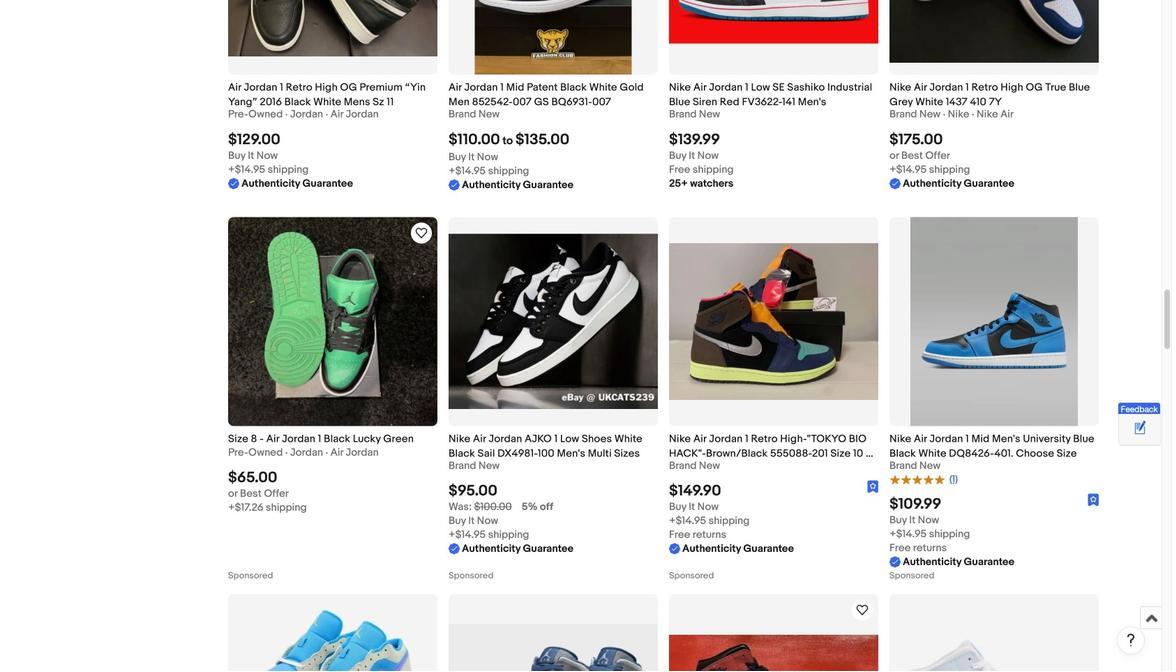 Task type: locate. For each thing, give the bounding box(es) containing it.
nike air jordan 1 retro high-"tokyo bio hack"-brown/black 555088-201 size 10 & 4 image
[[669, 243, 878, 400]]

0 vertical spatial authenticity guarantee text field
[[890, 177, 1015, 191]]

[fq9117-400] grade school air jordan retro 1 mid se 'blue tint' (gs) image
[[890, 640, 1099, 672]]

nike air jordan 1 mid true blue cement grey white dq8426-014 mens gs new image
[[449, 625, 658, 672]]

2 authenticity guarantee text field from the top
[[890, 556, 1015, 570]]

nike air jordan 1 mid men's university blue black white dq8426-401. choose size image
[[910, 217, 1078, 427]]

size 8 - air jordan 1 black lucky green image
[[228, 217, 437, 427]]

Authenticity Guarantee text field
[[890, 177, 1015, 191], [890, 556, 1015, 570]]

help, opens dialogs image
[[1124, 634, 1138, 648]]

air jordan 1 mid patent black white gold men 852542-007 gs bq6931-007 image
[[475, 0, 632, 75]]

heading
[[228, 81, 426, 109], [449, 81, 644, 109], [669, 81, 872, 109], [890, 81, 1090, 109], [228, 433, 414, 446], [449, 433, 642, 460], [669, 433, 874, 475], [890, 433, 1094, 460]]

None text field
[[449, 501, 512, 514]]

heading for the nike air jordan ajko 1 low shoes white black sail dx4981-100 men's multi sizes image
[[449, 433, 642, 460]]

heading for nike air jordan 1 retro high og true blue grey white 1437 410 7y image
[[890, 81, 1090, 109]]

Authenticity Guarantee text field
[[228, 177, 353, 191], [449, 178, 574, 192], [449, 542, 574, 556], [669, 542, 794, 556]]

1 vertical spatial authenticity guarantee text field
[[890, 556, 1015, 570]]

dx4334-300 nike air jordan 1 low aquatone psychic celestial gold blue (men's) image
[[228, 595, 437, 672]]

nike jordan 1 retro white university red blue sz 11.5 852542-146 one shoe only image
[[669, 636, 878, 672]]

heading for "nike air jordan 1 mid men's university blue black white dq8426-401. choose size" image
[[890, 433, 1094, 460]]



Task type: describe. For each thing, give the bounding box(es) containing it.
heading for air jordan 1 retro high og premium "yin  yang" 2016 black white mens sz 11 image
[[228, 81, 426, 109]]

air jordan 1 retro high og premium "yin  yang" 2016 black white mens sz 11 image
[[228, 0, 437, 57]]

watch nike jordan 1 retro white university red blue sz 11.5 852542-146 one shoe only image
[[854, 602, 871, 619]]

nike air jordan ajko 1 low shoes white black sail dx4981-100 men's multi sizes image
[[449, 234, 658, 410]]

heading for nike air jordan 1 low se sashiko industrial blue siren red fv3622-141 men's image
[[669, 81, 872, 109]]

watch size 8 - air jordan 1 black lucky green image
[[413, 225, 430, 242]]

nike air jordan 1 low se sashiko industrial blue siren red fv3622-141 men's image
[[669, 0, 878, 44]]

heading for nike air jordan 1 retro high-"tokyo bio hack"-brown/black 555088-201 size 10 & 4 image
[[669, 433, 874, 475]]

1 authenticity guarantee text field from the top
[[890, 177, 1015, 191]]

heading for 'air jordan 1 mid patent black white gold men 852542-007 gs bq6931-007' image
[[449, 81, 644, 109]]

nike air jordan 1 retro high og true blue grey white 1437 410 7y image
[[890, 0, 1099, 63]]



Task type: vqa. For each thing, say whether or not it's contained in the screenshot.
the DX4334-300 Nike Air Jordan 1 Low Aquatone Psychic Celestial Gold Blue (Men's) image
yes



